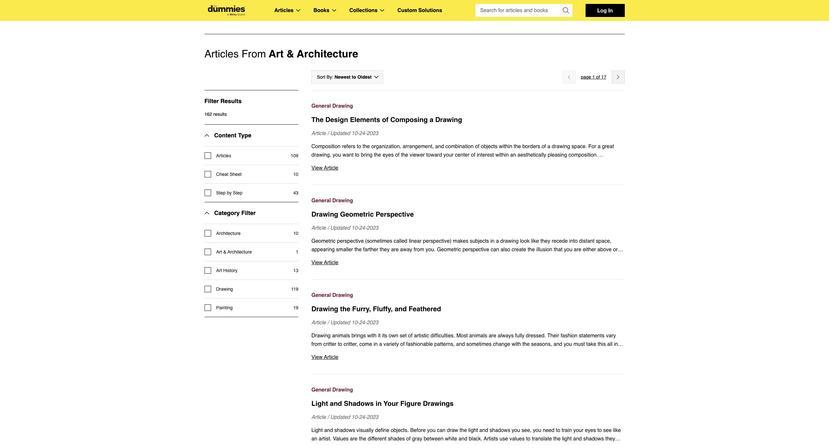 Task type: describe. For each thing, give the bounding box(es) containing it.
/ for geometric
[[328, 226, 329, 231]]

fluffy,
[[373, 306, 393, 314]]

content
[[214, 132, 237, 139]]

2023 for shadows
[[367, 415, 378, 421]]

figure
[[401, 401, 421, 408]]

the design elements of composing a drawing link
[[312, 115, 625, 125]]

view for drawing the furry, fluffy, and feathered
[[312, 355, 323, 361]]

and inside light and shadows in your figure drawings link
[[330, 401, 342, 408]]

painting
[[216, 306, 233, 311]]

oldest
[[358, 75, 372, 80]]

/ for the
[[328, 320, 329, 326]]

in
[[609, 7, 613, 13]]

composing
[[391, 116, 428, 124]]

2023 for elements
[[367, 131, 378, 137]]

drawing up geometric
[[333, 198, 353, 204]]

furry,
[[352, 306, 371, 314]]

newest
[[335, 75, 351, 80]]

0 vertical spatial architecture
[[297, 48, 358, 60]]

books
[[314, 8, 330, 13]]

general for drawing geometric perspective
[[312, 198, 331, 204]]

view for the design elements of composing a drawing
[[312, 165, 323, 171]]

drawing geometric perspective link
[[312, 210, 625, 220]]

general drawing link for the design elements of composing a drawing
[[312, 102, 625, 111]]

drawing right a
[[436, 116, 462, 124]]

cheat sheet
[[216, 172, 242, 177]]

general for the design elements of composing a drawing
[[312, 103, 331, 109]]

page
[[581, 75, 591, 80]]

2 vertical spatial architecture
[[228, 250, 252, 255]]

drawing up the
[[333, 293, 353, 299]]

the
[[340, 306, 351, 314]]

general for light and shadows in your figure drawings
[[312, 388, 331, 394]]

of inside button
[[596, 75, 600, 80]]

general drawing link for drawing the furry, fluffy, and feathered
[[312, 292, 625, 300]]

general drawing link for drawing geometric perspective
[[312, 197, 625, 205]]

article / updated 10-24-2023 for geometric
[[312, 226, 378, 231]]

logo image
[[205, 5, 248, 16]]

view article for geometric
[[312, 260, 339, 266]]

art history
[[216, 268, 238, 274]]

view article for design
[[312, 165, 339, 171]]

162
[[205, 112, 212, 117]]

1 inside button
[[593, 75, 595, 80]]

19
[[293, 306, 299, 311]]

general for drawing the furry, fluffy, and feathered
[[312, 293, 331, 299]]

open collections list image
[[380, 9, 385, 12]]

log
[[598, 7, 607, 13]]

drawing up design
[[333, 103, 353, 109]]

elements
[[350, 116, 380, 124]]

drawing left the
[[312, 306, 338, 314]]

your
[[384, 401, 399, 408]]

general drawing for the
[[312, 293, 353, 299]]

10- for design
[[352, 131, 359, 137]]

custom solutions link
[[398, 6, 442, 15]]

custom
[[398, 8, 417, 13]]

article / updated 10-24-2023 for and
[[312, 415, 378, 421]]

light
[[312, 401, 328, 408]]

1 vertical spatial 1
[[296, 250, 299, 255]]

view article for the
[[312, 355, 339, 361]]

history
[[223, 268, 238, 274]]

shadows
[[344, 401, 374, 408]]

from
[[242, 48, 266, 60]]

17
[[602, 75, 607, 80]]

art for art & architecture
[[216, 250, 222, 255]]

1 horizontal spatial &
[[287, 48, 294, 60]]

perspective
[[376, 211, 414, 219]]

cookie consent banner dialog
[[0, 422, 829, 446]]

art & architecture
[[216, 250, 252, 255]]

10- for geometric
[[352, 226, 359, 231]]

view for drawing geometric perspective
[[312, 260, 323, 266]]

24- for shadows
[[359, 415, 367, 421]]

1 vertical spatial &
[[223, 250, 226, 255]]

162 results
[[205, 112, 227, 117]]

step by step
[[216, 191, 242, 196]]

1 vertical spatial of
[[382, 116, 389, 124]]

view article link for feathered
[[312, 354, 625, 362]]

general drawing for design
[[312, 103, 353, 109]]

articles for books
[[274, 8, 294, 13]]

results
[[213, 112, 227, 117]]

updated for design
[[330, 131, 350, 137]]

general drawing for and
[[312, 388, 353, 394]]

119
[[291, 287, 299, 292]]

2023 for perspective
[[367, 226, 378, 231]]

10 for architecture
[[293, 231, 299, 236]]

43
[[293, 191, 299, 196]]

Search for articles and books text field
[[476, 4, 560, 17]]

the design elements of composing a drawing
[[312, 116, 462, 124]]

in
[[376, 401, 382, 408]]

general drawing for geometric
[[312, 198, 353, 204]]

open article categories image
[[296, 9, 301, 12]]



Task type: vqa. For each thing, say whether or not it's contained in the screenshot.
bottom Architecture
yes



Task type: locate. For each thing, give the bounding box(es) containing it.
1 horizontal spatial 1
[[593, 75, 595, 80]]

log in
[[598, 7, 613, 13]]

2023 for furry,
[[367, 320, 378, 326]]

0 vertical spatial 1
[[593, 75, 595, 80]]

2 24- from the top
[[359, 226, 367, 231]]

updated for and
[[330, 415, 350, 421]]

1 vertical spatial view
[[312, 260, 323, 266]]

2 general from the top
[[312, 198, 331, 204]]

3 / from the top
[[328, 320, 329, 326]]

1
[[593, 75, 595, 80], [296, 250, 299, 255]]

3 general from the top
[[312, 293, 331, 299]]

2 10 from the top
[[293, 231, 299, 236]]

24- down shadows
[[359, 415, 367, 421]]

2 vertical spatial view article link
[[312, 354, 625, 362]]

1 vertical spatial articles
[[205, 48, 239, 60]]

2 view from the top
[[312, 260, 323, 266]]

13
[[293, 268, 299, 274]]

0 horizontal spatial step
[[216, 191, 226, 196]]

to
[[352, 75, 356, 80]]

2 general drawing from the top
[[312, 198, 353, 204]]

articles left from at the left top of page
[[205, 48, 239, 60]]

0 vertical spatial of
[[596, 75, 600, 80]]

3 general drawing from the top
[[312, 293, 353, 299]]

by:
[[327, 75, 333, 80]]

0 horizontal spatial filter
[[205, 98, 219, 105]]

3 article / updated 10-24-2023 from the top
[[312, 320, 378, 326]]

view
[[312, 165, 323, 171], [312, 260, 323, 266], [312, 355, 323, 361]]

2 step from the left
[[233, 191, 242, 196]]

2 2023 from the top
[[367, 226, 378, 231]]

0 vertical spatial and
[[395, 306, 407, 314]]

10- for the
[[352, 320, 359, 326]]

and inside drawing the furry, fluffy, and feathered link
[[395, 306, 407, 314]]

sort
[[317, 75, 326, 80]]

architecture up "by:"
[[297, 48, 358, 60]]

4 general drawing from the top
[[312, 388, 353, 394]]

1 horizontal spatial and
[[395, 306, 407, 314]]

drawing left geometric
[[312, 211, 338, 219]]

art
[[269, 48, 284, 60], [216, 250, 222, 255], [216, 268, 222, 274]]

articles for 109
[[216, 153, 231, 159]]

1 general from the top
[[312, 103, 331, 109]]

article / updated 10-24-2023 down the
[[312, 320, 378, 326]]

2 article / updated 10-24-2023 from the top
[[312, 226, 378, 231]]

drawing
[[333, 103, 353, 109], [436, 116, 462, 124], [333, 198, 353, 204], [312, 211, 338, 219], [216, 287, 233, 292], [333, 293, 353, 299], [312, 306, 338, 314], [333, 388, 353, 394]]

category filter
[[214, 210, 256, 217]]

1 step from the left
[[216, 191, 226, 196]]

/ for design
[[328, 131, 329, 137]]

art up art history
[[216, 250, 222, 255]]

view article link for a
[[312, 164, 625, 173]]

view article
[[312, 165, 339, 171], [312, 260, 339, 266], [312, 355, 339, 361]]

10- down "elements"
[[352, 131, 359, 137]]

and right the fluffy,
[[395, 306, 407, 314]]

page 1 of 17 button
[[581, 73, 607, 81]]

light and shadows in your figure drawings
[[312, 401, 454, 408]]

1 horizontal spatial filter
[[241, 210, 256, 217]]

by
[[227, 191, 232, 196]]

1 vertical spatial filter
[[241, 210, 256, 217]]

1 vertical spatial view article
[[312, 260, 339, 266]]

3 view from the top
[[312, 355, 323, 361]]

drawing up the painting
[[216, 287, 233, 292]]

1 24- from the top
[[359, 131, 367, 137]]

light and shadows in your figure drawings link
[[312, 400, 625, 409]]

10
[[293, 172, 299, 177], [293, 231, 299, 236]]

collections
[[350, 8, 378, 13]]

art for art history
[[216, 268, 222, 274]]

0 horizontal spatial of
[[382, 116, 389, 124]]

open book categories image
[[332, 9, 336, 12]]

step left by
[[216, 191, 226, 196]]

general drawing up geometric
[[312, 198, 353, 204]]

24- for elements
[[359, 131, 367, 137]]

1 vertical spatial 10
[[293, 231, 299, 236]]

24- down "drawing geometric perspective"
[[359, 226, 367, 231]]

general drawing link up light and shadows in your figure drawings link
[[312, 386, 625, 395]]

4 24- from the top
[[359, 415, 367, 421]]

10 for cheat sheet
[[293, 172, 299, 177]]

drawing the furry, fluffy, and feathered link
[[312, 305, 625, 315]]

general drawing up design
[[312, 103, 353, 109]]

drawing the furry, fluffy, and feathered
[[312, 306, 441, 314]]

4 / from the top
[[328, 415, 329, 421]]

general drawing link up the design elements of composing a drawing link
[[312, 102, 625, 111]]

24- for perspective
[[359, 226, 367, 231]]

1 vertical spatial architecture
[[216, 231, 241, 236]]

updated down the
[[330, 320, 350, 326]]

article / updated 10-24-2023 down shadows
[[312, 415, 378, 421]]

articles up cheat
[[216, 153, 231, 159]]

and
[[395, 306, 407, 314], [330, 401, 342, 408]]

1 view from the top
[[312, 165, 323, 171]]

category filter button
[[205, 203, 256, 224]]

page 1 of 17
[[581, 75, 607, 80]]

articles
[[274, 8, 294, 13], [205, 48, 239, 60], [216, 153, 231, 159]]

art right from at the left top of page
[[269, 48, 284, 60]]

3 view article from the top
[[312, 355, 339, 361]]

architecture
[[297, 48, 358, 60], [216, 231, 241, 236], [228, 250, 252, 255]]

1 horizontal spatial step
[[233, 191, 242, 196]]

general drawing link up drawing the furry, fluffy, and feathered link
[[312, 292, 625, 300]]

1 vertical spatial and
[[330, 401, 342, 408]]

of
[[596, 75, 600, 80], [382, 116, 389, 124]]

general drawing link
[[312, 102, 625, 111], [312, 197, 625, 205], [312, 292, 625, 300], [312, 386, 625, 395]]

category
[[214, 210, 240, 217]]

2 view article link from the top
[[312, 259, 625, 267]]

general drawing link up drawing geometric perspective link
[[312, 197, 625, 205]]

0 vertical spatial 10
[[293, 172, 299, 177]]

2 vertical spatial view article
[[312, 355, 339, 361]]

art left history
[[216, 268, 222, 274]]

general drawing up light
[[312, 388, 353, 394]]

109
[[291, 153, 299, 159]]

1 10 from the top
[[293, 172, 299, 177]]

3 24- from the top
[[359, 320, 367, 326]]

architecture up "art & architecture"
[[216, 231, 241, 236]]

24- for furry,
[[359, 320, 367, 326]]

1 general drawing link from the top
[[312, 102, 625, 111]]

0 horizontal spatial and
[[330, 401, 342, 408]]

drawing geometric perspective
[[312, 211, 414, 219]]

solutions
[[419, 8, 442, 13]]

1 vertical spatial art
[[216, 250, 222, 255]]

general drawing up the
[[312, 293, 353, 299]]

2023 down "drawing geometric perspective"
[[367, 226, 378, 231]]

4 general drawing link from the top
[[312, 386, 625, 395]]

filter
[[205, 98, 219, 105], [241, 210, 256, 217]]

type
[[238, 132, 251, 139]]

2023 down 'drawing the furry, fluffy, and feathered'
[[367, 320, 378, 326]]

2 / from the top
[[328, 226, 329, 231]]

3 view article link from the top
[[312, 354, 625, 362]]

filter inside dropdown button
[[241, 210, 256, 217]]

view article link
[[312, 164, 625, 173], [312, 259, 625, 267], [312, 354, 625, 362]]

1 article / updated 10-24-2023 from the top
[[312, 131, 378, 137]]

drawing up shadows
[[333, 388, 353, 394]]

updated for the
[[330, 320, 350, 326]]

24-
[[359, 131, 367, 137], [359, 226, 367, 231], [359, 320, 367, 326], [359, 415, 367, 421]]

general drawing
[[312, 103, 353, 109], [312, 198, 353, 204], [312, 293, 353, 299], [312, 388, 353, 394]]

step
[[216, 191, 226, 196], [233, 191, 242, 196]]

the
[[312, 116, 324, 124]]

article / updated 10-24-2023 for design
[[312, 131, 378, 137]]

0 vertical spatial view article
[[312, 165, 339, 171]]

2 view article from the top
[[312, 260, 339, 266]]

of right "elements"
[[382, 116, 389, 124]]

0 vertical spatial view article link
[[312, 164, 625, 173]]

0 vertical spatial view
[[312, 165, 323, 171]]

and right light
[[330, 401, 342, 408]]

results
[[221, 98, 242, 105]]

article
[[312, 131, 326, 137], [324, 165, 339, 171], [312, 226, 326, 231], [324, 260, 339, 266], [312, 320, 326, 326], [324, 355, 339, 361], [312, 415, 326, 421]]

0 vertical spatial art
[[269, 48, 284, 60]]

24- down furry,
[[359, 320, 367, 326]]

articles from art & architecture
[[205, 48, 358, 60]]

2 vertical spatial articles
[[216, 153, 231, 159]]

10-
[[352, 131, 359, 137], [352, 226, 359, 231], [352, 320, 359, 326], [352, 415, 359, 421]]

log in link
[[586, 4, 625, 17]]

updated down design
[[330, 131, 350, 137]]

content type
[[214, 132, 251, 139]]

2023
[[367, 131, 378, 137], [367, 226, 378, 231], [367, 320, 378, 326], [367, 415, 378, 421]]

geometric
[[340, 211, 374, 219]]

a
[[430, 116, 434, 124]]

0 horizontal spatial &
[[223, 250, 226, 255]]

sheet
[[230, 172, 242, 177]]

/
[[328, 131, 329, 137], [328, 226, 329, 231], [328, 320, 329, 326], [328, 415, 329, 421]]

4 updated from the top
[[330, 415, 350, 421]]

architecture up history
[[228, 250, 252, 255]]

3 general drawing link from the top
[[312, 292, 625, 300]]

&
[[287, 48, 294, 60], [223, 250, 226, 255]]

group
[[476, 4, 573, 17]]

1 view article link from the top
[[312, 164, 625, 173]]

0 vertical spatial filter
[[205, 98, 219, 105]]

0 horizontal spatial 1
[[296, 250, 299, 255]]

10- down furry,
[[352, 320, 359, 326]]

10- down shadows
[[352, 415, 359, 421]]

1 up 13
[[296, 250, 299, 255]]

2023 down "elements"
[[367, 131, 378, 137]]

1 / from the top
[[328, 131, 329, 137]]

updated
[[330, 131, 350, 137], [330, 226, 350, 231], [330, 320, 350, 326], [330, 415, 350, 421]]

cheat
[[216, 172, 228, 177]]

custom solutions
[[398, 8, 442, 13]]

feathered
[[409, 306, 441, 314]]

2 10- from the top
[[352, 226, 359, 231]]

1 updated from the top
[[330, 131, 350, 137]]

article / updated 10-24-2023 down design
[[312, 131, 378, 137]]

article / updated 10-24-2023 for the
[[312, 320, 378, 326]]

sort by: newest to oldest
[[317, 75, 372, 80]]

1 view article from the top
[[312, 165, 339, 171]]

1 horizontal spatial of
[[596, 75, 600, 80]]

filter up 162
[[205, 98, 219, 105]]

design
[[326, 116, 348, 124]]

2 updated from the top
[[330, 226, 350, 231]]

1 vertical spatial view article link
[[312, 259, 625, 267]]

4 article / updated 10-24-2023 from the top
[[312, 415, 378, 421]]

0 vertical spatial articles
[[274, 8, 294, 13]]

filter results
[[205, 98, 242, 105]]

1 10- from the top
[[352, 131, 359, 137]]

of left 17
[[596, 75, 600, 80]]

2 vertical spatial art
[[216, 268, 222, 274]]

3 2023 from the top
[[367, 320, 378, 326]]

article / updated 10-24-2023
[[312, 131, 378, 137], [312, 226, 378, 231], [312, 320, 378, 326], [312, 415, 378, 421]]

2 general drawing link from the top
[[312, 197, 625, 205]]

updated down geometric
[[330, 226, 350, 231]]

1 right page
[[593, 75, 595, 80]]

2023 down in
[[367, 415, 378, 421]]

drawings
[[423, 401, 454, 408]]

general drawing link for light and shadows in your figure drawings
[[312, 386, 625, 395]]

24- down "elements"
[[359, 131, 367, 137]]

filter right category at top
[[241, 210, 256, 217]]

general
[[312, 103, 331, 109], [312, 198, 331, 204], [312, 293, 331, 299], [312, 388, 331, 394]]

2 vertical spatial view
[[312, 355, 323, 361]]

content type button
[[205, 125, 251, 146]]

0 vertical spatial &
[[287, 48, 294, 60]]

updated for geometric
[[330, 226, 350, 231]]

3 updated from the top
[[330, 320, 350, 326]]

updated down shadows
[[330, 415, 350, 421]]

step right by
[[233, 191, 242, 196]]

/ for and
[[328, 415, 329, 421]]

articles left open article categories image
[[274, 8, 294, 13]]

4 general from the top
[[312, 388, 331, 394]]

4 2023 from the top
[[367, 415, 378, 421]]

3 10- from the top
[[352, 320, 359, 326]]

1 general drawing from the top
[[312, 103, 353, 109]]

10- down geometric
[[352, 226, 359, 231]]

10- for and
[[352, 415, 359, 421]]

1 2023 from the top
[[367, 131, 378, 137]]

article / updated 10-24-2023 down geometric
[[312, 226, 378, 231]]

4 10- from the top
[[352, 415, 359, 421]]



